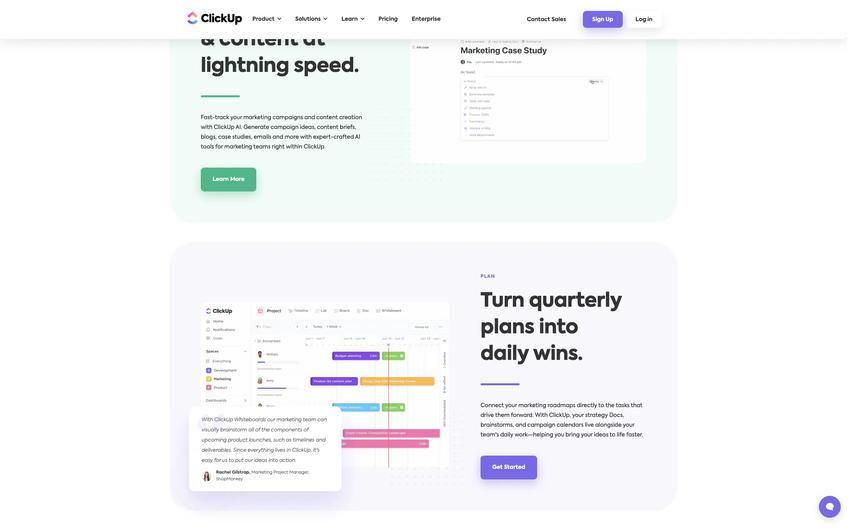 Task type: vqa. For each thing, say whether or not it's contained in the screenshot.
speed.
yes



Task type: locate. For each thing, give the bounding box(es) containing it.
solutions
[[295, 16, 321, 22]]

lives
[[275, 448, 285, 453], [275, 448, 285, 453]]

connect
[[481, 403, 504, 409]]

easy
[[202, 458, 213, 463], [202, 458, 213, 463]]

1 horizontal spatial with
[[300, 135, 312, 140]]

into
[[539, 318, 578, 338], [269, 458, 278, 463], [269, 458, 278, 463]]

turn quarterly plans into daily wins.
[[481, 292, 622, 365]]

0 vertical spatial with
[[201, 125, 213, 130]]

whiteboards
[[234, 418, 266, 423], [234, 418, 266, 423]]

campaign up work—helping
[[528, 423, 556, 428]]

learn for learn more
[[213, 177, 229, 182]]

learn right "solutions" dropdown button
[[342, 16, 358, 22]]

components
[[271, 428, 302, 433], [271, 428, 302, 433]]

get
[[493, 465, 503, 470]]

turn
[[481, 292, 525, 311]]

campaigns inside build campaigns & content at lightning speed.
[[254, 4, 366, 23]]

0 horizontal spatial campaign
[[271, 125, 299, 130]]

ideas
[[594, 433, 609, 438], [254, 458, 267, 463], [254, 458, 267, 463]]

learn inside learn dropdown button
[[342, 16, 358, 22]]

with
[[535, 413, 548, 418], [202, 418, 213, 423], [202, 418, 213, 423]]

2 vertical spatial content
[[317, 125, 339, 130]]

and
[[305, 115, 315, 121], [273, 135, 283, 140], [516, 423, 526, 428], [316, 438, 326, 443], [316, 438, 326, 443]]

product
[[253, 16, 275, 22]]

campaigns up more
[[273, 115, 303, 121]]

creation
[[339, 115, 362, 121]]

,
[[249, 471, 250, 475], [249, 471, 250, 475]]

learn inside learn more 'link'
[[213, 177, 229, 182]]

directly
[[577, 403, 597, 409]]

into inside turn quarterly plans into daily wins.
[[539, 318, 578, 338]]

content inside build campaigns & content at lightning speed.
[[219, 30, 298, 50]]

deliverables.
[[202, 448, 232, 453], [202, 448, 232, 453]]

of
[[255, 428, 260, 433], [255, 428, 260, 433], [304, 428, 309, 433], [304, 428, 309, 433]]

can
[[318, 418, 327, 423], [318, 418, 327, 423]]

brainstorm
[[220, 428, 247, 433], [220, 428, 247, 433]]

campaigns up at
[[254, 4, 366, 23]]

with down ideas, on the top of page
[[300, 135, 312, 140]]

1 vertical spatial content
[[317, 115, 338, 121]]

learn left more
[[213, 177, 229, 182]]

all
[[248, 428, 254, 433], [248, 428, 254, 433]]

get started
[[493, 465, 526, 470]]

our
[[267, 418, 275, 423], [267, 418, 275, 423], [245, 458, 253, 463], [245, 458, 253, 463]]

fast-track your marketing campaigns and content creation with clickup ai. generate campaign ideas, content briefs, blogs, case studies, emails and more with expert-crafted ai tools for marketing teams right within clickup.
[[201, 115, 362, 150]]

0 vertical spatial daily
[[481, 345, 529, 365]]

manager,
[[289, 471, 309, 475], [289, 471, 309, 475]]

us
[[222, 458, 227, 463], [222, 458, 227, 463]]

0 horizontal spatial learn
[[213, 177, 229, 182]]

connect your marketing roadmaps directly to the tasks that drive them forward. with clickup, your strategy docs, brainstorms, and campaign calendars live alongside your team's daily work—helping you bring your ideas to life faster.
[[481, 403, 643, 438]]

learn more link
[[201, 168, 256, 192]]

docs,
[[610, 413, 624, 418]]

expert-
[[313, 135, 334, 140]]

1 vertical spatial with
[[300, 135, 312, 140]]

visually
[[202, 428, 219, 433], [202, 428, 219, 433]]

clickup image
[[185, 10, 242, 25]]

rachel
[[216, 471, 231, 475], [216, 471, 231, 475]]

it's
[[313, 448, 320, 453], [313, 448, 320, 453]]

clickup
[[214, 125, 235, 130], [214, 418, 233, 423], [214, 418, 233, 423]]

up
[[606, 17, 614, 22]]

learn
[[342, 16, 358, 22], [213, 177, 229, 182]]

rachel gilstrap ,
[[216, 471, 251, 475], [216, 471, 251, 475]]

marketing inside connect your marketing roadmaps directly to the tasks that drive them forward. with clickup, your strategy docs, brainstorms, and campaign calendars live alongside your team's daily work—helping you bring your ideas to life faster.
[[519, 403, 546, 409]]

rachel gilstrap.png image
[[202, 471, 212, 482], [202, 471, 212, 482]]

generate
[[244, 125, 269, 130]]

emails
[[254, 135, 271, 140]]

sign up button
[[583, 11, 623, 28]]

1 vertical spatial campaign
[[528, 423, 556, 428]]

campaign up more
[[271, 125, 299, 130]]

0 horizontal spatial with
[[201, 125, 213, 130]]

calendars
[[557, 423, 584, 428]]

0 vertical spatial learn
[[342, 16, 358, 22]]

forward.
[[511, 413, 534, 418]]

1 vertical spatial learn
[[213, 177, 229, 182]]

work—helping
[[515, 433, 554, 438]]

team
[[303, 418, 316, 423], [303, 418, 316, 423]]

you
[[555, 433, 564, 438]]

timeline - sorted by assignees (1).png image
[[201, 303, 450, 468]]

everything
[[248, 448, 274, 453], [248, 448, 274, 453]]

and inside connect your marketing roadmaps directly to the tasks that drive them forward. with clickup, your strategy docs, brainstorms, and campaign calendars live alongside your team's daily work—helping you bring your ideas to life faster.
[[516, 423, 526, 428]]

daily down plans
[[481, 345, 529, 365]]

team's
[[481, 433, 499, 438]]

that
[[631, 403, 643, 409]]

studies,
[[232, 135, 253, 140]]

log in
[[636, 17, 653, 22]]

campaign inside connect your marketing roadmaps directly to the tasks that drive them forward. with clickup, your strategy docs, brainstorms, and campaign calendars live alongside your team's daily work—helping you bring your ideas to life faster.
[[528, 423, 556, 428]]

1 vertical spatial campaigns
[[273, 115, 303, 121]]

such
[[273, 438, 285, 443], [273, 438, 285, 443]]

live
[[585, 423, 594, 428]]

daily down the brainstorms,
[[501, 433, 514, 438]]

pricing link
[[375, 11, 402, 27]]

get started button
[[481, 456, 537, 480]]

with down fast-
[[201, 125, 213, 130]]

since
[[233, 448, 247, 453], [233, 448, 247, 453]]

your up ai.
[[230, 115, 242, 121]]

ai.
[[236, 125, 242, 130]]

with clickup whiteboards our marketing team can visually brainstorm all of the components of upcoming product launches, such as timelines and deliverables. since everything lives in clickup, it's easy for us to put our ideas into action.
[[202, 418, 327, 463], [202, 418, 327, 463]]

1 vertical spatial daily
[[501, 433, 514, 438]]

them
[[495, 413, 510, 418]]

daily
[[481, 345, 529, 365], [501, 433, 514, 438]]

0 vertical spatial campaign
[[271, 125, 299, 130]]

0 vertical spatial content
[[219, 30, 298, 50]]

launches,
[[249, 438, 272, 443], [249, 438, 272, 443]]

for
[[215, 144, 223, 150], [214, 458, 221, 463], [214, 458, 221, 463]]

tools
[[201, 144, 214, 150]]

1 horizontal spatial learn
[[342, 16, 358, 22]]

0 vertical spatial campaigns
[[254, 4, 366, 23]]

brainstorms,
[[481, 423, 514, 428]]

marketing
[[251, 471, 273, 475], [251, 471, 273, 475]]

solutions button
[[291, 11, 331, 27]]

at
[[303, 30, 325, 50]]

in
[[648, 17, 653, 22], [287, 448, 291, 453], [287, 448, 291, 453]]

campaign
[[271, 125, 299, 130], [528, 423, 556, 428]]

1 horizontal spatial campaign
[[528, 423, 556, 428]]

your
[[230, 115, 242, 121], [506, 403, 517, 409], [572, 413, 584, 418], [623, 423, 635, 428], [581, 433, 593, 438]]

campaign inside fast-track your marketing campaigns and content creation with clickup ai. generate campaign ideas, content briefs, blogs, case studies, emails and more with expert-crafted ai tools for marketing teams right within clickup.
[[271, 125, 299, 130]]

marketing project manager, shopmonkey
[[216, 471, 309, 482], [216, 471, 309, 482]]

blogs,
[[201, 135, 217, 140]]

sign
[[593, 17, 605, 22]]

crafted
[[334, 135, 354, 140]]

shopmonkey
[[216, 477, 243, 482], [216, 477, 243, 482]]

marketing
[[243, 115, 271, 121], [224, 144, 252, 150], [519, 403, 546, 409], [277, 418, 302, 423], [277, 418, 302, 423]]



Task type: describe. For each thing, give the bounding box(es) containing it.
started
[[504, 465, 526, 470]]

&
[[201, 30, 215, 50]]

strategy
[[585, 413, 608, 418]]

log in link
[[626, 11, 662, 28]]

ai
[[355, 135, 361, 140]]

build
[[201, 4, 250, 23]]

clickup.
[[304, 144, 326, 150]]

clickup inside fast-track your marketing campaigns and content creation with clickup ai. generate campaign ideas, content briefs, blogs, case studies, emails and more with expert-crafted ai tools for marketing teams right within clickup.
[[214, 125, 235, 130]]

enterprise
[[412, 16, 441, 22]]

for inside fast-track your marketing campaigns and content creation with clickup ai. generate campaign ideas, content briefs, blogs, case studies, emails and more with expert-crafted ai tools for marketing teams right within clickup.
[[215, 144, 223, 150]]

contact
[[527, 17, 550, 22]]

lightning
[[201, 57, 289, 76]]

campaigns inside fast-track your marketing campaigns and content creation with clickup ai. generate campaign ideas, content briefs, blogs, case studies, emails and more with expert-crafted ai tools for marketing teams right within clickup.
[[273, 115, 303, 121]]

briefs,
[[340, 125, 356, 130]]

wins.
[[533, 345, 583, 365]]

with inside connect your marketing roadmaps directly to the tasks that drive them forward. with clickup, your strategy docs, brainstorms, and campaign calendars live alongside your team's daily work—helping you bring your ideas to life faster.
[[535, 413, 548, 418]]

your down live
[[581, 433, 593, 438]]

your up faster. at right
[[623, 423, 635, 428]]

build campaigns & content at lightning speed.
[[201, 4, 366, 76]]

contact sales button
[[523, 13, 570, 26]]

learn more
[[213, 177, 245, 182]]

enterprise link
[[408, 11, 445, 27]]

within
[[286, 144, 302, 150]]

speed.
[[294, 57, 359, 76]]

fast-
[[201, 115, 215, 121]]

alongside
[[596, 423, 622, 428]]

right
[[272, 144, 285, 150]]

track
[[215, 115, 229, 121]]

your up the them
[[506, 403, 517, 409]]

clickup, inside connect your marketing roadmaps directly to the tasks that drive them forward. with clickup, your strategy docs, brainstorms, and campaign calendars live alongside your team's daily work—helping you bring your ideas to life faster.
[[549, 413, 571, 418]]

learn for learn
[[342, 16, 358, 22]]

more
[[230, 177, 245, 182]]

your up calendars
[[572, 413, 584, 418]]

log
[[636, 17, 646, 22]]

the inside connect your marketing roadmaps directly to the tasks that drive them forward. with clickup, your strategy docs, brainstorms, and campaign calendars live alongside your team's daily work—helping you bring your ideas to life faster.
[[606, 403, 615, 409]]

faster.
[[627, 433, 643, 438]]

daily inside turn quarterly plans into daily wins.
[[481, 345, 529, 365]]

roadmaps
[[548, 403, 576, 409]]

more
[[285, 135, 299, 140]]

life
[[617, 433, 625, 438]]

pricing
[[379, 16, 398, 22]]

quarterly
[[529, 292, 622, 311]]

learn button
[[338, 11, 369, 27]]

your inside fast-track your marketing campaigns and content creation with clickup ai. generate campaign ideas, content briefs, blogs, case studies, emails and more with expert-crafted ai tools for marketing teams right within clickup.
[[230, 115, 242, 121]]

bring
[[566, 433, 580, 438]]

product button
[[249, 11, 285, 27]]

sales
[[552, 17, 566, 22]]

drive
[[481, 413, 494, 418]]

plans
[[481, 318, 535, 338]]

case
[[218, 135, 231, 140]]

plan
[[481, 275, 495, 279]]

teams
[[254, 144, 271, 150]]

ideas inside connect your marketing roadmaps directly to the tasks that drive them forward. with clickup, your strategy docs, brainstorms, and campaign calendars live alongside your team's daily work—helping you bring your ideas to life faster.
[[594, 433, 609, 438]]

sign up
[[593, 17, 614, 22]]

ideas,
[[300, 125, 316, 130]]

tasks
[[616, 403, 630, 409]]

contact sales
[[527, 17, 566, 22]]

daily inside connect your marketing roadmaps directly to the tasks that drive them forward. with clickup, your strategy docs, brainstorms, and campaign calendars live alongside your team's daily work—helping you bring your ideas to life faster.
[[501, 433, 514, 438]]



